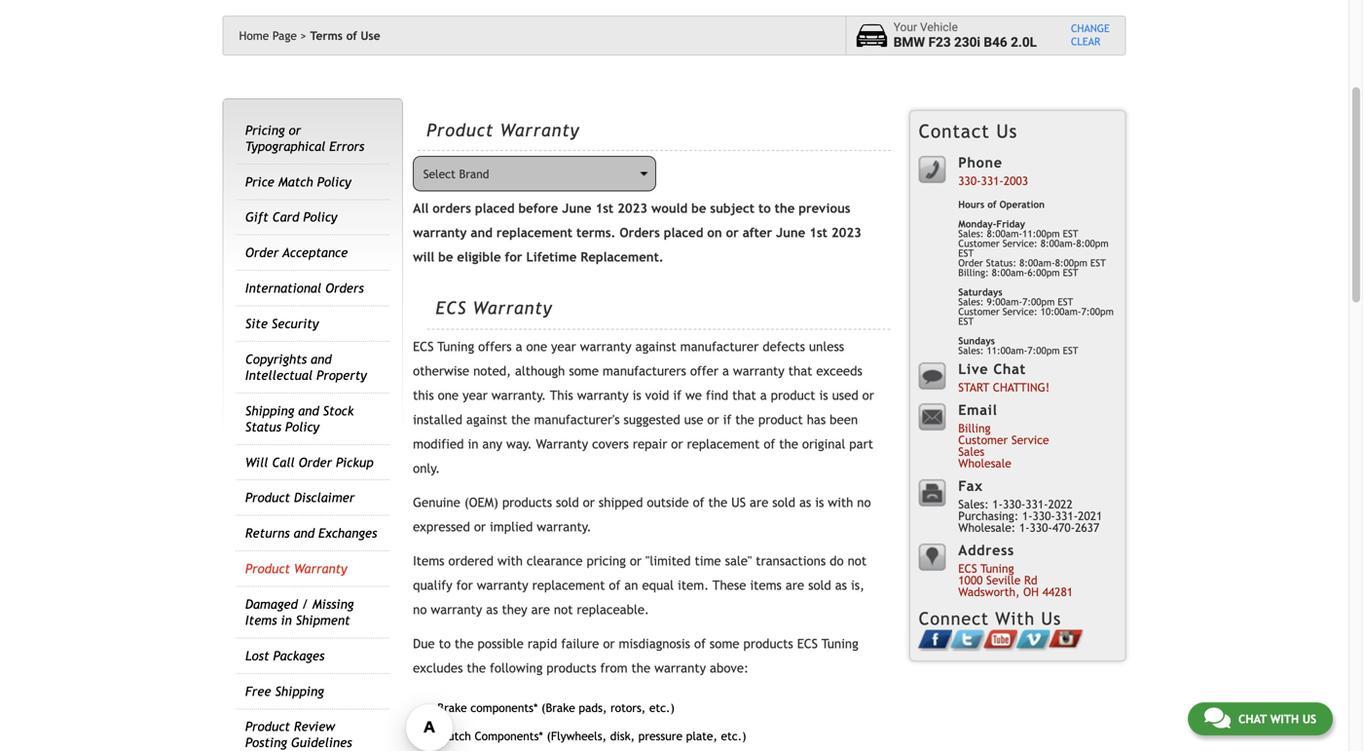 Task type: locate. For each thing, give the bounding box(es) containing it.
1 horizontal spatial orders
[[620, 225, 660, 240]]

0 horizontal spatial not
[[554, 602, 573, 617]]

damaged / missing items in shipment link
[[245, 597, 354, 628]]

rotors,
[[611, 701, 646, 714]]

8:00pm right 11:00pm
[[1077, 238, 1109, 249]]

chat right comments image
[[1239, 712, 1268, 726]]

policy down the errors
[[317, 174, 351, 189]]

1 vertical spatial 1st
[[810, 225, 828, 240]]

0 vertical spatial 1st
[[596, 201, 614, 216]]

the left original
[[780, 436, 799, 451]]

1 vertical spatial to
[[439, 636, 451, 651]]

0 vertical spatial orders
[[620, 225, 660, 240]]

0 horizontal spatial 2023
[[618, 201, 648, 216]]

placed down the 'would'
[[664, 225, 704, 240]]

1 horizontal spatial that
[[789, 363, 813, 378]]

or left 'shipped'
[[583, 495, 595, 510]]

connect
[[919, 608, 990, 629]]

1st up terms. on the top left
[[596, 201, 614, 216]]

1 vertical spatial items
[[245, 613, 277, 628]]

billing
[[959, 421, 991, 435]]

in down damaged
[[281, 613, 292, 628]]

warranty down misdiagnosis
[[655, 660, 706, 675]]

no
[[858, 495, 872, 510], [413, 602, 427, 617]]

us for chat
[[1303, 712, 1317, 726]]

offers
[[478, 339, 512, 354]]

0 vertical spatial no
[[858, 495, 872, 510]]

0 horizontal spatial a
[[516, 339, 523, 354]]

1 vertical spatial with
[[498, 553, 523, 568]]

replacement inside "items ordered with clearance pricing or "limited time sale" transactions do not qualify for warranty replacement of an equal item. these items are sold as is, no warranty as they are not replaceable."
[[533, 578, 605, 593]]

0 vertical spatial in
[[468, 436, 479, 451]]

1st down previous
[[810, 225, 828, 240]]

or inside "items ordered with clearance pricing or "limited time sale" transactions do not qualify for warranty replacement of an equal item. these items are sold as is, no warranty as they are not replaceable."
[[630, 553, 642, 568]]

1 vertical spatial etc.)
[[721, 729, 747, 743]]

year up the although
[[551, 339, 577, 354]]

pricing
[[587, 553, 626, 568]]

is left used
[[820, 388, 829, 403]]

brand
[[459, 167, 490, 181]]

0 horizontal spatial with
[[498, 553, 523, 568]]

if left we
[[674, 388, 682, 403]]

no inside genuine (oem) products sold or shipped outside of the us are sold as is with no expressed or implied warranty.
[[858, 495, 872, 510]]

not right do
[[848, 553, 867, 568]]

1 vertical spatial replacement
[[687, 436, 760, 451]]

some inside due to the possible rapid failure or misdiagnosis of some products ecs tuning excludes the following products from the warranty above:
[[710, 636, 740, 651]]

1 horizontal spatial us
[[1042, 608, 1062, 629]]

0 horizontal spatial no
[[413, 602, 427, 617]]

sales: down billing:
[[959, 296, 984, 307]]

products up implied
[[503, 495, 552, 510]]

warranty down defects
[[734, 363, 785, 378]]

ecs inside due to the possible rapid failure or misdiagnosis of some products ecs tuning excludes the following products from the warranty above:
[[798, 636, 818, 651]]

2023 left the 'would'
[[618, 201, 648, 216]]

is inside genuine (oem) products sold or shipped outside of the us are sold as is with no expressed or implied warranty.
[[816, 495, 825, 510]]

330- down phone
[[959, 174, 982, 187]]

sold left 'shipped'
[[556, 495, 579, 510]]

as left 'is,'
[[836, 578, 848, 593]]

comments image
[[1205, 706, 1231, 730]]

are inside genuine (oem) products sold or shipped outside of the us are sold as is with no expressed or implied warranty.
[[750, 495, 769, 510]]

fax sales: 1-330-331-2022 purchasing: 1-330-331-2021 wholesale: 1-330-470-2637
[[959, 478, 1103, 534]]

warranty inside 'all orders placed before june 1st 2023 would be subject to the previous warranty and replacement terms. orders placed on or after june 1st 2023 will be eligible for lifetime replacement.'
[[413, 225, 467, 240]]

of right misdiagnosis
[[695, 636, 706, 651]]

0 horizontal spatial one
[[438, 388, 459, 403]]

against up 'manufacturers'
[[636, 339, 677, 354]]

wholesale:
[[959, 521, 1016, 534]]

excludes
[[413, 660, 463, 675]]

price match policy
[[245, 174, 351, 189]]

items up qualify
[[413, 553, 445, 568]]

sales: inside "fax sales: 1-330-331-2022 purchasing: 1-330-331-2021 wholesale: 1-330-470-2637"
[[959, 497, 990, 511]]

change link
[[1072, 22, 1110, 36]]

1 horizontal spatial no
[[858, 495, 872, 510]]

product up select brand
[[427, 120, 494, 140]]

0 vertical spatial chat
[[994, 361, 1027, 377]]

0 vertical spatial policy
[[317, 174, 351, 189]]

product inside product review posting guidelines
[[245, 719, 290, 734]]

one up the although
[[527, 339, 548, 354]]

1 vertical spatial that
[[733, 388, 757, 403]]

policy right card
[[303, 210, 338, 225]]

1 vertical spatial products
[[744, 636, 794, 651]]

the inside genuine (oem) products sold or shipped outside of the us are sold as is with no expressed or implied warranty.
[[709, 495, 728, 510]]

1 horizontal spatial in
[[468, 436, 479, 451]]

placed down brand
[[475, 201, 515, 216]]

of left original
[[764, 436, 776, 451]]

void
[[646, 388, 670, 403]]

warranty. up clearance
[[537, 519, 592, 534]]

call
[[272, 455, 295, 470]]

0 horizontal spatial year
[[463, 388, 488, 403]]

find
[[706, 388, 729, 403]]

be right will
[[439, 250, 453, 265]]

1 horizontal spatial as
[[800, 495, 812, 510]]

service:
[[1003, 238, 1038, 249], [1003, 306, 1038, 317]]

product warranty
[[427, 120, 580, 140], [245, 561, 347, 576]]

8:00pm
[[1077, 238, 1109, 249], [1056, 257, 1088, 268]]

and
[[471, 225, 493, 240], [311, 352, 332, 367], [298, 403, 319, 418], [294, 526, 315, 541]]

and for copyrights and intellectual property
[[311, 352, 332, 367]]

wadsworth,
[[959, 585, 1020, 599]]

international orders link
[[245, 281, 364, 296]]

us right comments image
[[1303, 712, 1317, 726]]

pricing or typographical errors link
[[245, 123, 365, 154]]

product for product warranty 'link'
[[245, 561, 290, 576]]

product warranty up "/"
[[245, 561, 347, 576]]

1 vertical spatial placed
[[664, 225, 704, 240]]

etc.)
[[650, 701, 675, 714], [721, 729, 747, 743]]

ecs tuning offers a one year warranty against manufacturer defects unless otherwise noted, although some manufacturers offer a warranty that exceeds this one year warranty. this warranty is void if we find that a product is used or installed against the manufacturer's suggested use or if the product has been modified in any way. warranty covers repair or replacement of the original part only.
[[413, 339, 875, 476]]

0 horizontal spatial that
[[733, 388, 757, 403]]

8:00am-
[[987, 228, 1023, 239], [1041, 238, 1077, 249], [1020, 257, 1056, 268], [992, 267, 1028, 278]]

0 vertical spatial us
[[997, 120, 1018, 142]]

sold down do
[[809, 578, 832, 593]]

sales: down hours
[[959, 228, 984, 239]]

hours of operation monday-friday sales: 8:00am-11:00pm est customer service: 8:00am-8:00pm est order status: 8:00am-8:00pm est billing: 8:00am-6:00pm est saturdays sales: 9:00am-7:00pm est customer service: 10:00am-7:00pm est sundays sales: 11:00am-7:00pm est
[[959, 199, 1114, 356]]

2 horizontal spatial us
[[1303, 712, 1317, 726]]

ecs warranty
[[436, 297, 553, 318]]

product left has at the right of page
[[759, 412, 804, 427]]

1 vertical spatial year
[[463, 388, 488, 403]]

of inside hours of operation monday-friday sales: 8:00am-11:00pm est customer service: 8:00am-8:00pm est order status: 8:00am-8:00pm est billing: 8:00am-6:00pm est saturdays sales: 9:00am-7:00pm est customer service: 10:00am-7:00pm est sundays sales: 11:00am-7:00pm est
[[988, 199, 997, 210]]

policy inside shipping and stock status policy
[[285, 419, 320, 434]]

2 vertical spatial products
[[547, 660, 597, 675]]

order acceptance link
[[245, 245, 348, 260]]

shipping down "packages"
[[275, 684, 324, 699]]

or right use
[[708, 412, 720, 427]]

of inside due to the possible rapid failure or misdiagnosis of some products ecs tuning excludes the following products from the warranty above:
[[695, 636, 706, 651]]

0 vertical spatial shipping
[[245, 403, 294, 418]]

replacement for "limited
[[533, 578, 605, 593]]

disclaimer
[[294, 490, 355, 505]]

2 horizontal spatial sold
[[809, 578, 832, 593]]

manufacturers
[[603, 363, 687, 378]]

item.
[[678, 578, 709, 593]]

otherwise
[[413, 363, 470, 378]]

0 vertical spatial items
[[413, 553, 445, 568]]

product for 'product disclaimer' link
[[245, 490, 290, 505]]

etc.) up pressure
[[650, 701, 675, 714]]

clutch
[[438, 729, 471, 743]]

are down transactions
[[786, 578, 805, 593]]

0 horizontal spatial to
[[439, 636, 451, 651]]

product up posting
[[245, 719, 290, 734]]

some up above:
[[710, 636, 740, 651]]

warranty
[[500, 120, 580, 140], [473, 297, 553, 318], [536, 436, 589, 451], [294, 561, 347, 576]]

modified
[[413, 436, 464, 451]]

sales
[[959, 445, 985, 458]]

warranty down orders
[[413, 225, 467, 240]]

vehicle
[[921, 21, 959, 34]]

2 vertical spatial a
[[761, 388, 767, 403]]

some up this
[[569, 363, 599, 378]]

etc.) right plate,
[[721, 729, 747, 743]]

est
[[1064, 228, 1079, 239], [959, 247, 974, 259], [1091, 257, 1107, 268], [1064, 267, 1079, 278], [1058, 296, 1074, 307], [959, 316, 974, 327], [1064, 345, 1079, 356]]

change clear
[[1072, 22, 1110, 48]]

sales: down fax
[[959, 497, 990, 511]]

failure
[[561, 636, 600, 651]]

1 sales: from the top
[[959, 228, 984, 239]]

0 horizontal spatial in
[[281, 613, 292, 628]]

the right from
[[632, 660, 651, 675]]

tuning inside 'address ecs tuning 1000 seville rd wadsworth, oh 44281'
[[981, 561, 1015, 575]]

warranty.
[[492, 388, 547, 403], [537, 519, 592, 534]]

of right hours
[[988, 199, 997, 210]]

copyrights and intellectual property
[[245, 352, 367, 383]]

1 horizontal spatial are
[[750, 495, 769, 510]]

offer
[[691, 363, 719, 378]]

ecs down address
[[959, 561, 978, 575]]

tuning inside ecs tuning offers a one year warranty against manufacturer defects unless otherwise noted, although some manufacturers offer a warranty that exceeds this one year warranty. this warranty is void if we find that a product is used or installed against the manufacturer's suggested use or if the product has been modified in any way. warranty covers repair or replacement of the original part only.
[[438, 339, 475, 354]]

0 vertical spatial against
[[636, 339, 677, 354]]

of inside ecs tuning offers a one year warranty against manufacturer defects unless otherwise noted, although some manufacturers offer a warranty that exceeds this one year warranty. this warranty is void if we find that a product is used or installed against the manufacturer's suggested use or if the product has been modified in any way. warranty covers repair or replacement of the original part only.
[[764, 436, 776, 451]]

1 horizontal spatial be
[[692, 201, 707, 216]]

0 horizontal spatial some
[[569, 363, 599, 378]]

2 sales: from the top
[[959, 296, 984, 307]]

chat down 11:00am-
[[994, 361, 1027, 377]]

shipped
[[599, 495, 643, 510]]

1 customer from the top
[[959, 238, 1000, 249]]

manufacturer
[[681, 339, 759, 354]]

1 horizontal spatial to
[[759, 201, 771, 216]]

0 horizontal spatial chat
[[994, 361, 1027, 377]]

the left the "us"
[[709, 495, 728, 510]]

1 horizontal spatial tuning
[[822, 636, 859, 651]]

returns
[[245, 526, 290, 541]]

wholesale link
[[959, 456, 1012, 470]]

replacement inside 'all orders placed before june 1st 2023 would be subject to the previous warranty and replacement terms. orders placed on or after june 1st 2023 will be eligible for lifetime replacement.'
[[497, 225, 573, 240]]

1 horizontal spatial year
[[551, 339, 577, 354]]

one
[[527, 339, 548, 354], [438, 388, 459, 403]]

match
[[278, 174, 313, 189]]

us down 44281
[[1042, 608, 1062, 629]]

1 horizontal spatial some
[[710, 636, 740, 651]]

with
[[828, 495, 854, 510], [498, 553, 523, 568], [1271, 712, 1300, 726]]

your
[[894, 21, 918, 34]]

2 horizontal spatial tuning
[[981, 561, 1015, 575]]

1- left 2022
[[1023, 509, 1033, 523]]

1 horizontal spatial 2023
[[832, 225, 862, 240]]

components*
[[471, 701, 538, 714]]

not
[[848, 553, 867, 568], [554, 602, 573, 617]]

1 horizontal spatial chat
[[1239, 712, 1268, 726]]

or inside pricing or typographical errors
[[289, 123, 301, 138]]

typographical
[[245, 139, 326, 154]]

june up terms. on the top left
[[562, 201, 592, 216]]

as left "they"
[[486, 602, 498, 617]]

in inside 'damaged / missing items in shipment'
[[281, 613, 292, 628]]

sales link
[[959, 445, 985, 458]]

tuning down address
[[981, 561, 1015, 575]]

some inside ecs tuning offers a one year warranty against manufacturer defects unless otherwise noted, although some manufacturers offer a warranty that exceeds this one year warranty. this warranty is void if we find that a product is used or installed against the manufacturer's suggested use or if the product has been modified in any way. warranty covers repair or replacement of the original part only.
[[569, 363, 599, 378]]

3 customer from the top
[[959, 433, 1009, 447]]

ecs down transactions
[[798, 636, 818, 651]]

0 vertical spatial 2023
[[618, 201, 648, 216]]

site security
[[245, 316, 319, 331]]

expressed
[[413, 519, 470, 534]]

on
[[708, 225, 723, 240]]

2023
[[618, 201, 648, 216], [832, 225, 862, 240]]

ecs
[[436, 297, 467, 318], [413, 339, 434, 354], [959, 561, 978, 575], [798, 636, 818, 651]]

phone 330-331-2003
[[959, 154, 1029, 187]]

free shipping
[[245, 684, 324, 699]]

2 horizontal spatial are
[[786, 578, 805, 593]]

policy for gift card policy
[[303, 210, 338, 225]]

in left any
[[468, 436, 479, 451]]

warranty down manufacturer's
[[536, 436, 589, 451]]

items down damaged
[[245, 613, 277, 628]]

sold right the "us"
[[773, 495, 796, 510]]

0 horizontal spatial if
[[674, 388, 682, 403]]

0 vertical spatial service:
[[1003, 238, 1038, 249]]

1 vertical spatial warranty.
[[537, 519, 592, 534]]

orders down acceptance
[[325, 281, 364, 296]]

0 horizontal spatial orders
[[325, 281, 364, 296]]

sale"
[[725, 553, 752, 568]]

and down the product disclaimer
[[294, 526, 315, 541]]

shipping up status
[[245, 403, 294, 418]]

7:00pm down 10:00am-
[[1028, 345, 1061, 356]]

be right the 'would'
[[692, 201, 707, 216]]

1 horizontal spatial order
[[299, 455, 332, 470]]

stock
[[323, 403, 354, 418]]

billing link
[[959, 421, 991, 435]]

customer
[[959, 238, 1000, 249], [959, 306, 1000, 317], [959, 433, 1009, 447]]

products down failure on the left
[[547, 660, 597, 675]]

1 vertical spatial be
[[439, 250, 453, 265]]

and up "eligible"
[[471, 225, 493, 240]]

9:00am-
[[987, 296, 1023, 307]]

4 sales: from the top
[[959, 497, 990, 511]]

and inside copyrights and intellectual property
[[311, 352, 332, 367]]

or right repair
[[672, 436, 683, 451]]

not up failure on the left
[[554, 602, 573, 617]]

2 vertical spatial us
[[1303, 712, 1317, 726]]

to right the "due"
[[439, 636, 451, 651]]

1 vertical spatial as
[[836, 578, 848, 593]]

june right after in the top right of the page
[[777, 225, 806, 240]]

1 horizontal spatial product warranty
[[427, 120, 580, 140]]

replacement down use
[[687, 436, 760, 451]]

email
[[959, 402, 998, 418]]

page
[[273, 29, 297, 42]]

and inside shipping and stock status policy
[[298, 403, 319, 418]]

or up an
[[630, 553, 642, 568]]

free
[[245, 684, 271, 699]]

the up way.
[[511, 412, 531, 427]]

0 vertical spatial customer
[[959, 238, 1000, 249]]

the left previous
[[775, 201, 795, 216]]

against up any
[[467, 412, 508, 427]]

ecs up otherwise
[[413, 339, 434, 354]]

1 vertical spatial in
[[281, 613, 292, 628]]

1 service: from the top
[[1003, 238, 1038, 249]]

for down ordered
[[457, 578, 473, 593]]

policy up will call order pickup link
[[285, 419, 320, 434]]

1 vertical spatial orders
[[325, 281, 364, 296]]

0 vertical spatial products
[[503, 495, 552, 510]]

1 vertical spatial product warranty
[[245, 561, 347, 576]]

8:00pm down 11:00pm
[[1056, 257, 1088, 268]]

with right comments image
[[1271, 712, 1300, 726]]

tuning
[[438, 339, 475, 354], [981, 561, 1015, 575], [822, 636, 859, 651]]

to up after in the top right of the page
[[759, 201, 771, 216]]

is left void
[[633, 388, 642, 403]]

and left stock
[[298, 403, 319, 418]]

1 vertical spatial chat
[[1239, 712, 1268, 726]]

1 vertical spatial for
[[457, 578, 473, 593]]

0 vertical spatial tuning
[[438, 339, 475, 354]]

1 vertical spatial 2023
[[832, 225, 862, 240]]

rd
[[1025, 573, 1038, 587]]

product up has at the right of page
[[771, 388, 816, 403]]

price
[[245, 174, 275, 189]]

part
[[850, 436, 874, 451]]

possible
[[478, 636, 524, 651]]

shipping inside shipping and stock status policy
[[245, 403, 294, 418]]

site
[[245, 316, 268, 331]]

2022
[[1049, 497, 1073, 511]]

1 vertical spatial against
[[467, 412, 508, 427]]

change
[[1072, 22, 1110, 35]]

1 horizontal spatial one
[[527, 339, 548, 354]]

1 horizontal spatial items
[[413, 553, 445, 568]]

1 vertical spatial tuning
[[981, 561, 1015, 575]]

use
[[685, 412, 704, 427]]

implied
[[490, 519, 533, 534]]

1 horizontal spatial if
[[723, 412, 732, 427]]

0 vertical spatial etc.)
[[650, 701, 675, 714]]

warranty down qualify
[[431, 602, 483, 617]]

2 horizontal spatial order
[[959, 257, 984, 268]]

are right "they"
[[532, 602, 550, 617]]

replacement down clearance
[[533, 578, 605, 593]]

the
[[775, 201, 795, 216], [511, 412, 531, 427], [736, 412, 755, 427], [780, 436, 799, 451], [709, 495, 728, 510], [455, 636, 474, 651], [467, 660, 486, 675], [632, 660, 651, 675]]

order down gift
[[245, 245, 279, 260]]

with inside "items ordered with clearance pricing or "limited time sale" transactions do not qualify for warranty replacement of an equal item. these items are sold as is, no warranty as they are not replaceable."
[[498, 553, 523, 568]]

0 horizontal spatial are
[[532, 602, 550, 617]]

terms.
[[577, 225, 616, 240]]



Task type: describe. For each thing, give the bounding box(es) containing it.
product disclaimer link
[[245, 490, 355, 505]]

2021
[[1079, 509, 1103, 523]]

7:00pm down 6:00pm
[[1023, 296, 1055, 307]]

0 vertical spatial one
[[527, 339, 548, 354]]

us for connect
[[1042, 608, 1062, 629]]

email billing customer service sales wholesale
[[959, 402, 1050, 470]]

fax
[[959, 478, 984, 494]]

sundays
[[959, 335, 996, 346]]

2 vertical spatial with
[[1271, 712, 1300, 726]]

international
[[245, 281, 322, 296]]

order acceptance
[[245, 245, 348, 260]]

and for shipping and stock status policy
[[298, 403, 319, 418]]

warranty up 'manufacturers'
[[580, 339, 632, 354]]

warranty down returns and exchanges
[[294, 561, 347, 576]]

policy for price match policy
[[317, 174, 351, 189]]

0 vertical spatial year
[[551, 339, 577, 354]]

and for returns and exchanges
[[294, 526, 315, 541]]

1- up wholesale:
[[993, 497, 1003, 511]]

of inside "items ordered with clearance pricing or "limited time sale" transactions do not qualify for warranty replacement of an equal item. these items are sold as is, no warranty as they are not replaceable."
[[609, 578, 621, 593]]

1 vertical spatial if
[[723, 412, 732, 427]]

330- inside phone 330-331-2003
[[959, 174, 982, 187]]

8:00am- up 6:00pm
[[1041, 238, 1077, 249]]

the right use
[[736, 412, 755, 427]]

/
[[302, 597, 309, 612]]

1 horizontal spatial etc.)
[[721, 729, 747, 743]]

for inside "items ordered with clearance pricing or "limited time sale" transactions do not qualify for warranty replacement of an equal item. these items are sold as is, no warranty as they are not replaceable."
[[457, 578, 473, 593]]

0 horizontal spatial as
[[486, 602, 498, 617]]

price match policy link
[[245, 174, 351, 189]]

0 vertical spatial product warranty
[[427, 120, 580, 140]]

and inside 'all orders placed before june 1st 2023 would be subject to the previous warranty and replacement terms. orders placed on or after june 1st 2023 will be eligible for lifetime replacement.'
[[471, 225, 493, 240]]

1 vertical spatial are
[[786, 578, 805, 593]]

8:00am- up status:
[[987, 228, 1023, 239]]

missing
[[312, 597, 354, 612]]

1 vertical spatial product
[[759, 412, 804, 427]]

any
[[483, 436, 503, 451]]

the down possible
[[467, 660, 486, 675]]

only.
[[413, 461, 440, 476]]

lost packages
[[245, 648, 325, 663]]

1 horizontal spatial against
[[636, 339, 677, 354]]

start chatting! link
[[959, 380, 1050, 394]]

exchanges
[[319, 526, 377, 541]]

2 service: from the top
[[1003, 306, 1038, 317]]

0 vertical spatial product
[[771, 388, 816, 403]]

or right used
[[863, 388, 875, 403]]

44281
[[1043, 585, 1074, 599]]

use
[[361, 29, 381, 42]]

property
[[317, 368, 367, 383]]

0 vertical spatial placed
[[475, 201, 515, 216]]

to inside 'all orders placed before june 1st 2023 would be subject to the previous warranty and replacement terms. orders placed on or after june 1st 2023 will be eligible for lifetime replacement.'
[[759, 201, 771, 216]]

or down (oem)
[[474, 519, 486, 534]]

ecs inside ecs tuning offers a one year warranty against manufacturer defects unless otherwise noted, although some manufacturers offer a warranty that exceeds this one year warranty. this warranty is void if we find that a product is used or installed against the manufacturer's suggested use or if the product has been modified in any way. warranty covers repair or replacement of the original part only.
[[413, 339, 434, 354]]

replacement for 2023
[[497, 225, 573, 240]]

1- right wholesale:
[[1020, 521, 1030, 534]]

of inside genuine (oem) products sold or shipped outside of the us are sold as is with no expressed or implied warranty.
[[693, 495, 705, 510]]

0 horizontal spatial against
[[467, 412, 508, 427]]

or inside 'all orders placed before june 1st 2023 would be subject to the previous warranty and replacement terms. orders placed on or after june 1st 2023 will be eligible for lifetime replacement.'
[[726, 225, 739, 240]]

1 vertical spatial one
[[438, 388, 459, 403]]

0 horizontal spatial 1st
[[596, 201, 614, 216]]

home page link
[[239, 29, 307, 42]]

with inside genuine (oem) products sold or shipped outside of the us are sold as is with no expressed or implied warranty.
[[828, 495, 854, 510]]

330- left 2637
[[1033, 509, 1056, 523]]

1 horizontal spatial not
[[848, 553, 867, 568]]

sold inside "items ordered with clearance pricing or "limited time sale" transactions do not qualify for warranty replacement of an equal item. these items are sold as is, no warranty as they are not replaceable."
[[809, 578, 832, 593]]

review
[[294, 719, 335, 734]]

2 customer from the top
[[959, 306, 1000, 317]]

b46
[[984, 35, 1008, 50]]

start
[[959, 380, 990, 394]]

has
[[807, 412, 826, 427]]

0 vertical spatial be
[[692, 201, 707, 216]]

0 vertical spatial a
[[516, 339, 523, 354]]

subject
[[711, 201, 755, 216]]

330- up wholesale:
[[1003, 497, 1026, 511]]

331- inside phone 330-331-2003
[[982, 174, 1004, 187]]

seville
[[987, 573, 1021, 587]]

warranty up before
[[500, 120, 580, 140]]

0 vertical spatial 8:00pm
[[1077, 238, 1109, 249]]

monday-
[[959, 218, 997, 229]]

0 vertical spatial if
[[674, 388, 682, 403]]

0 horizontal spatial order
[[245, 245, 279, 260]]

service
[[1012, 433, 1050, 447]]

items inside "items ordered with clearance pricing or "limited time sale" transactions do not qualify for warranty replacement of an equal item. these items are sold as is, no warranty as they are not replaceable."
[[413, 553, 445, 568]]

0 horizontal spatial product warranty
[[245, 561, 347, 576]]

your vehicle bmw f23 230i b46 2.0l
[[894, 21, 1038, 50]]

1 horizontal spatial a
[[723, 363, 730, 378]]

orders inside 'all orders placed before june 1st 2023 would be subject to the previous warranty and replacement terms. orders placed on or after june 1st 2023 will be eligible for lifetime replacement.'
[[620, 225, 660, 240]]

items inside 'damaged / missing items in shipment'
[[245, 613, 277, 628]]

eligible
[[457, 250, 501, 265]]

8:00am- up 9:00am-
[[992, 267, 1028, 278]]

product disclaimer
[[245, 490, 355, 505]]

friday
[[997, 218, 1026, 229]]

intellectual
[[245, 368, 313, 383]]

1 horizontal spatial placed
[[664, 225, 704, 240]]

330- down 2022
[[1030, 521, 1053, 534]]

for inside 'all orders placed before june 1st 2023 would be subject to the previous warranty and replacement terms. orders placed on or after june 1st 2023 will be eligible for lifetime replacement.'
[[505, 250, 523, 265]]

0 horizontal spatial etc.)
[[650, 701, 675, 714]]

warranty inside due to the possible rapid failure or misdiagnosis of some products ecs tuning excludes the following products from the warranty above:
[[655, 660, 706, 675]]

this
[[413, 388, 434, 403]]

shipment
[[296, 613, 350, 628]]

terms of use
[[310, 29, 381, 42]]

1 vertical spatial 8:00pm
[[1056, 257, 1088, 268]]

replacement inside ecs tuning offers a one year warranty against manufacturer defects unless otherwise noted, although some manufacturers offer a warranty that exceeds this one year warranty. this warranty is void if we find that a product is used or installed against the manufacturer's suggested use or if the product has been modified in any way. warranty covers repair or replacement of the original part only.
[[687, 436, 760, 451]]

returns and exchanges link
[[245, 526, 377, 541]]

previous
[[799, 201, 851, 216]]

orders
[[433, 201, 471, 216]]

230i
[[955, 35, 981, 50]]

warranty up manufacturer's
[[577, 388, 629, 403]]

copyrights and intellectual property link
[[245, 352, 367, 383]]

chat inside the live chat start chatting!
[[994, 361, 1027, 377]]

contact us
[[919, 120, 1018, 142]]

1 vertical spatial not
[[554, 602, 573, 617]]

in inside ecs tuning offers a one year warranty against manufacturer defects unless otherwise noted, although some manufacturers offer a warranty that exceeds this one year warranty. this warranty is void if we find that a product is used or installed against the manufacturer's suggested use or if the product has been modified in any way. warranty covers repair or replacement of the original part only.
[[468, 436, 479, 451]]

to inside due to the possible rapid failure or misdiagnosis of some products ecs tuning excludes the following products from the warranty above:
[[439, 636, 451, 651]]

0 vertical spatial that
[[789, 363, 813, 378]]

warranty inside ecs tuning offers a one year warranty against manufacturer defects unless otherwise noted, although some manufacturers offer a warranty that exceeds this one year warranty. this warranty is void if we find that a product is used or installed against the manufacturer's suggested use or if the product has been modified in any way. warranty covers repair or replacement of the original part only.
[[536, 436, 589, 451]]

0 horizontal spatial us
[[997, 120, 1018, 142]]

will call order pickup link
[[245, 455, 374, 470]]

products inside genuine (oem) products sold or shipped outside of the us are sold as is with no expressed or implied warranty.
[[503, 495, 552, 510]]

damaged / missing items in shipment
[[245, 597, 354, 628]]

11:00am-
[[987, 345, 1028, 356]]

chatting!
[[994, 380, 1050, 394]]

us
[[732, 495, 746, 510]]

7:00pm right 9:00am-
[[1082, 306, 1114, 317]]

product warranty link
[[245, 561, 347, 576]]

ecs inside 'address ecs tuning 1000 seville rd wadsworth, oh 44281'
[[959, 561, 978, 575]]

international orders
[[245, 281, 364, 296]]

3 sales: from the top
[[959, 345, 984, 356]]

6:00pm
[[1028, 267, 1061, 278]]

oh
[[1024, 585, 1040, 599]]

1 horizontal spatial june
[[777, 225, 806, 240]]

pads,
[[579, 701, 607, 714]]

pressure
[[639, 729, 683, 743]]

1 vertical spatial shipping
[[275, 684, 324, 699]]

tuning inside due to the possible rapid failure or misdiagnosis of some products ecs tuning excludes the following products from the warranty above:
[[822, 636, 859, 651]]

shipping and stock status policy
[[245, 403, 354, 434]]

select brand
[[424, 167, 490, 181]]

470-
[[1053, 521, 1076, 534]]

items ordered with clearance pricing or "limited time sale" transactions do not qualify for warranty replacement of an equal item. these items are sold as is, no warranty as they are not replaceable.
[[413, 553, 867, 617]]

2637
[[1076, 521, 1100, 534]]

site security link
[[245, 316, 319, 331]]

clear
[[1072, 36, 1101, 48]]

bmw
[[894, 35, 926, 50]]

manufacturer's
[[534, 412, 620, 427]]

of left the use
[[346, 29, 357, 42]]

as inside genuine (oem) products sold or shipped outside of the us are sold as is with no expressed or implied warranty.
[[800, 495, 812, 510]]

transactions
[[756, 553, 826, 568]]

1 horizontal spatial sold
[[773, 495, 796, 510]]

0 vertical spatial june
[[562, 201, 592, 216]]

pricing or typographical errors
[[245, 123, 365, 154]]

the up excludes
[[455, 636, 474, 651]]

this
[[550, 388, 574, 403]]

2 vertical spatial are
[[532, 602, 550, 617]]

2 horizontal spatial 331-
[[1056, 509, 1079, 523]]

errors
[[330, 139, 365, 154]]

outside
[[647, 495, 689, 510]]

warranty. inside genuine (oem) products sold or shipped outside of the us are sold as is with no expressed or implied warranty.
[[537, 519, 592, 534]]

disk,
[[610, 729, 635, 743]]

0 horizontal spatial sold
[[556, 495, 579, 510]]

order inside hours of operation monday-friday sales: 8:00am-11:00pm est customer service: 8:00am-8:00pm est order status: 8:00am-8:00pm est billing: 8:00am-6:00pm est saturdays sales: 9:00am-7:00pm est customer service: 10:00am-7:00pm est sundays sales: 11:00am-7:00pm est
[[959, 257, 984, 268]]

hours
[[959, 199, 985, 210]]

exceeds
[[817, 363, 863, 378]]

genuine
[[413, 495, 461, 510]]

customer inside email billing customer service sales wholesale
[[959, 433, 1009, 447]]

product for product review posting guidelines link
[[245, 719, 290, 734]]

ecs down "eligible"
[[436, 297, 467, 318]]

all orders placed before june 1st 2023 would be subject to the previous warranty and replacement terms. orders placed on or after june 1st 2023 will be eligible for lifetime replacement.
[[413, 201, 862, 265]]

no inside "items ordered with clearance pricing or "limited time sale" transactions do not qualify for warranty replacement of an equal item. these items are sold as is, no warranty as they are not replaceable."
[[413, 602, 427, 617]]

above:
[[710, 660, 749, 675]]

8:00am- down 11:00pm
[[1020, 257, 1056, 268]]

components*
[[475, 729, 543, 743]]

brake components* (brake pads, rotors, etc.)
[[438, 701, 675, 714]]

2 horizontal spatial as
[[836, 578, 848, 593]]

1 horizontal spatial 331-
[[1026, 497, 1049, 511]]

equal
[[643, 578, 674, 593]]

product review posting guidelines link
[[245, 719, 352, 750]]

warranty. inside ecs tuning offers a one year warranty against manufacturer defects unless otherwise noted, although some manufacturers offer a warranty that exceeds this one year warranty. this warranty is void if we find that a product is used or installed against the manufacturer's suggested use or if the product has been modified in any way. warranty covers repair or replacement of the original part only.
[[492, 388, 547, 403]]

time
[[695, 553, 722, 568]]

warranty up the offers
[[473, 297, 553, 318]]

due to the possible rapid failure or misdiagnosis of some products ecs tuning excludes the following products from the warranty above:
[[413, 636, 859, 675]]

the inside 'all orders placed before june 1st 2023 would be subject to the previous warranty and replacement terms. orders placed on or after june 1st 2023 will be eligible for lifetime replacement.'
[[775, 201, 795, 216]]

warranty up "they"
[[477, 578, 529, 593]]

or inside due to the possible rapid failure or misdiagnosis of some products ecs tuning excludes the following products from the warranty above:
[[603, 636, 615, 651]]



Task type: vqa. For each thing, say whether or not it's contained in the screenshot.
the middle the with
yes



